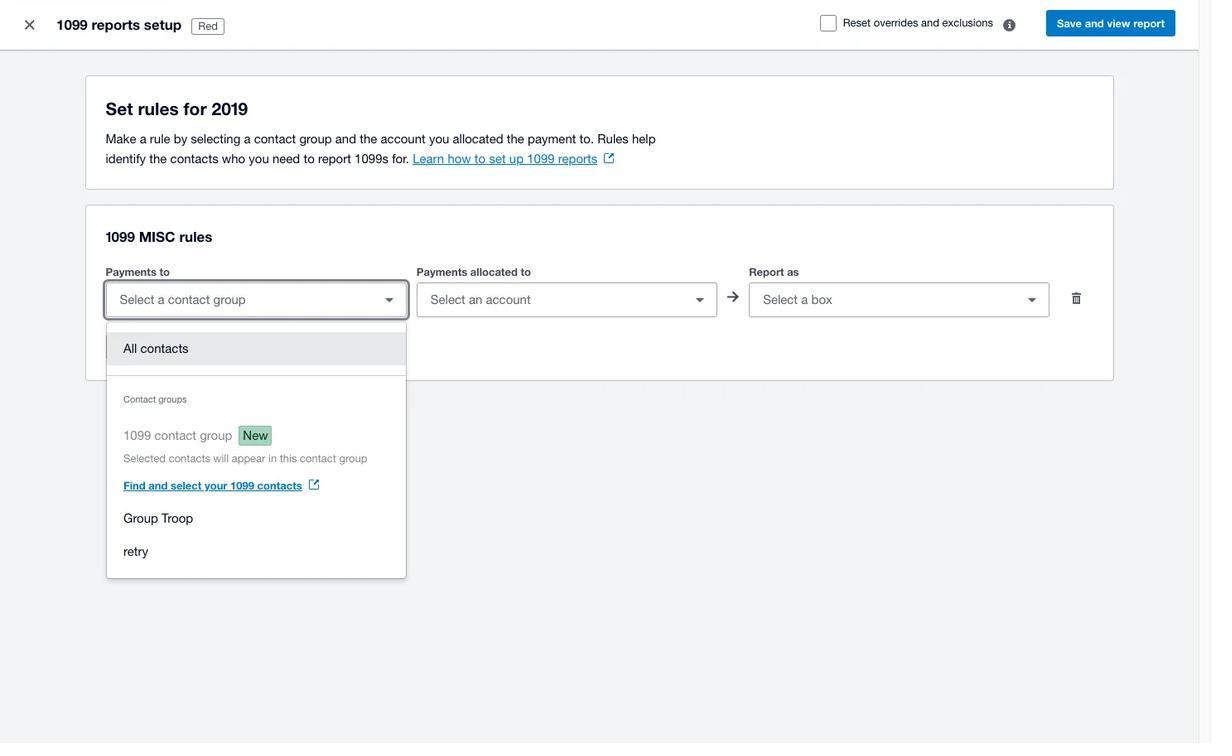 Task type: describe. For each thing, give the bounding box(es) containing it.
report
[[749, 265, 784, 278]]

1099 misc rules
[[106, 228, 212, 245]]

troop
[[162, 511, 193, 525]]

1099 for 1099 contact group
[[123, 428, 151, 442]]

1 vertical spatial rules
[[179, 228, 212, 245]]

2 horizontal spatial the
[[507, 132, 524, 146]]

2019
[[212, 99, 248, 119]]

group for a
[[299, 132, 332, 146]]

delete the empty rule image
[[1060, 282, 1093, 315]]

0 vertical spatial reports
[[92, 16, 140, 33]]

view
[[1107, 17, 1131, 30]]

contact groups
[[123, 394, 187, 404]]

appear
[[232, 452, 265, 465]]

and inside make a rule by selecting a contact group and the account you allocated the payment to. rules help identify the contacts who you need to report 1099s for.
[[335, 132, 356, 146]]

to inside make a rule by selecting a contact group and the account you allocated the payment to. rules help identify the contacts who you need to report 1099s for.
[[304, 152, 315, 166]]

up
[[509, 152, 524, 166]]

for.
[[392, 152, 409, 166]]

1099 for 1099 misc rules
[[106, 228, 135, 245]]

need
[[273, 152, 300, 166]]

learn
[[413, 152, 444, 166]]

find and select your 1099 contacts
[[123, 479, 302, 492]]

Payments to field
[[106, 284, 373, 316]]

Report as field
[[750, 284, 1016, 316]]

contact for in
[[300, 452, 336, 465]]

red
[[198, 20, 218, 32]]

1 vertical spatial allocated
[[470, 265, 518, 278]]

save and view report button
[[1046, 10, 1176, 36]]

set
[[489, 152, 506, 166]]

as
[[787, 265, 799, 278]]

to.
[[580, 132, 594, 146]]

will
[[213, 452, 229, 465]]

contact
[[123, 394, 156, 404]]

new for new rule
[[116, 341, 139, 354]]

clear overrides and exclusions image
[[993, 8, 1027, 41]]

find and select your 1099 contacts link
[[123, 469, 329, 502]]

2 a from the left
[[244, 132, 251, 146]]

contact for selecting
[[254, 132, 296, 146]]

and inside button
[[1085, 17, 1104, 30]]

rule inside button
[[142, 341, 162, 354]]

to left set
[[475, 152, 486, 166]]

group
[[123, 511, 158, 525]]

set rules for 2019
[[106, 99, 248, 119]]

1099 for 1099 reports setup
[[56, 16, 88, 33]]

1 horizontal spatial reports
[[558, 152, 598, 166]]

expand list image
[[684, 283, 717, 317]]

expand list of boxes image
[[1016, 283, 1049, 317]]

and inside list box
[[149, 479, 168, 492]]

1099 right your
[[230, 479, 254, 492]]

1099s
[[355, 152, 389, 166]]

1 horizontal spatial you
[[429, 132, 449, 146]]

rules
[[598, 132, 629, 146]]

0 horizontal spatial you
[[249, 152, 269, 166]]

select
[[171, 479, 202, 492]]

misc
[[139, 228, 175, 245]]

payment
[[528, 132, 576, 146]]

contacts inside make a rule by selecting a contact group and the account you allocated the payment to. rules help identify the contacts who you need to report 1099s for.
[[170, 152, 218, 166]]

1 vertical spatial contact
[[155, 428, 196, 442]]

in
[[268, 452, 277, 465]]

contacts down 1099 contact group
[[169, 452, 210, 465]]

contacts down in
[[257, 479, 302, 492]]

contacts inside button
[[140, 341, 189, 355]]

1 a from the left
[[140, 132, 146, 146]]

all contacts button
[[107, 332, 406, 365]]

all contacts
[[123, 341, 189, 355]]

to up payments allocated to field
[[521, 265, 531, 278]]

and right the overrides
[[921, 17, 940, 29]]

overrides
[[874, 17, 918, 29]]

this
[[280, 452, 297, 465]]

1099 reports setup
[[56, 16, 182, 33]]

selected contacts will appear in this contact group
[[123, 452, 367, 465]]



Task type: vqa. For each thing, say whether or not it's contained in the screenshot.
Estimated
no



Task type: locate. For each thing, give the bounding box(es) containing it.
report inside make a rule by selecting a contact group and the account you allocated the payment to. rules help identify the contacts who you need to report 1099s for.
[[318, 152, 351, 166]]

2 horizontal spatial group
[[339, 452, 367, 465]]

learn how to set up 1099 reports link
[[413, 152, 614, 166]]

2 vertical spatial group
[[339, 452, 367, 465]]

how
[[448, 152, 471, 166]]

1 horizontal spatial rules
[[179, 228, 212, 245]]

1099 contact group
[[123, 428, 232, 442]]

0 vertical spatial allocated
[[453, 132, 503, 146]]

rule
[[150, 132, 170, 146], [142, 341, 162, 354]]

rule right 'all'
[[142, 341, 162, 354]]

rule left by
[[150, 132, 170, 146]]

group containing all contacts
[[107, 322, 406, 578]]

reports left setup
[[92, 16, 140, 33]]

selected
[[123, 452, 166, 465]]

allocated inside make a rule by selecting a contact group and the account you allocated the payment to. rules help identify the contacts who you need to report 1099s for.
[[453, 132, 503, 146]]

1099 down payment
[[527, 152, 555, 166]]

identify
[[106, 152, 146, 166]]

payments to
[[106, 265, 170, 278]]

list box
[[107, 322, 406, 578]]

2 vertical spatial contact
[[300, 452, 336, 465]]

report right 'view'
[[1134, 17, 1165, 30]]

1 horizontal spatial the
[[360, 132, 377, 146]]

group right this
[[339, 452, 367, 465]]

1 horizontal spatial a
[[244, 132, 251, 146]]

0 vertical spatial rules
[[138, 99, 179, 119]]

new inside group
[[243, 428, 268, 442]]

new rule button
[[106, 334, 193, 360]]

set
[[106, 99, 133, 119]]

0 vertical spatial you
[[429, 132, 449, 146]]

0 vertical spatial report
[[1134, 17, 1165, 30]]

new
[[116, 341, 139, 354], [243, 428, 268, 442]]

a
[[140, 132, 146, 146], [244, 132, 251, 146]]

and left 'view'
[[1085, 17, 1104, 30]]

make a rule by selecting a contact group and the account you allocated the payment to. rules help identify the contacts who you need to report 1099s for.
[[106, 132, 656, 166]]

rules left for
[[138, 99, 179, 119]]

who
[[222, 152, 245, 166]]

new up appear
[[243, 428, 268, 442]]

1099
[[56, 16, 88, 33], [527, 152, 555, 166], [106, 228, 135, 245], [123, 428, 151, 442], [230, 479, 254, 492]]

0 vertical spatial contact
[[254, 132, 296, 146]]

the up up
[[507, 132, 524, 146]]

the up the 1099s at the top of the page
[[360, 132, 377, 146]]

allocated up the how
[[453, 132, 503, 146]]

1 horizontal spatial report
[[1134, 17, 1165, 30]]

rules right misc
[[179, 228, 212, 245]]

allocated
[[453, 132, 503, 146], [470, 265, 518, 278]]

1 vertical spatial you
[[249, 152, 269, 166]]

group
[[107, 322, 406, 578]]

group up need
[[299, 132, 332, 146]]

make
[[106, 132, 136, 146]]

the right identify
[[149, 152, 167, 166]]

group troop button
[[107, 502, 406, 535]]

report left the 1099s at the top of the page
[[318, 152, 351, 166]]

1 payments from the left
[[106, 265, 157, 278]]

you right 'who'
[[249, 152, 269, 166]]

contact right this
[[300, 452, 336, 465]]

new rule
[[116, 341, 162, 354]]

by
[[174, 132, 187, 146]]

contacts down by
[[170, 152, 218, 166]]

learn how to set up 1099 reports
[[413, 152, 598, 166]]

the
[[360, 132, 377, 146], [507, 132, 524, 146], [149, 152, 167, 166]]

contacts
[[170, 152, 218, 166], [140, 341, 189, 355], [169, 452, 210, 465], [257, 479, 302, 492]]

0 horizontal spatial contact
[[155, 428, 196, 442]]

retry button
[[107, 535, 406, 568]]

all
[[123, 341, 137, 355]]

groups
[[158, 394, 187, 404]]

save and view report
[[1057, 17, 1165, 30]]

selecting
[[191, 132, 241, 146]]

a up 'who'
[[244, 132, 251, 146]]

close rules image
[[13, 8, 46, 41]]

contact down the groups
[[155, 428, 196, 442]]

retry
[[123, 544, 148, 558]]

Payments allocated to field
[[417, 284, 684, 316]]

reset
[[843, 17, 871, 29]]

help
[[632, 132, 656, 146]]

0 horizontal spatial a
[[140, 132, 146, 146]]

to down 1099 misc rules
[[159, 265, 170, 278]]

you up learn
[[429, 132, 449, 146]]

report as
[[749, 265, 799, 278]]

payments
[[106, 265, 157, 278], [417, 265, 467, 278]]

1 vertical spatial group
[[200, 428, 232, 442]]

0 horizontal spatial group
[[200, 428, 232, 442]]

new inside button
[[116, 341, 139, 354]]

0 horizontal spatial rules
[[138, 99, 179, 119]]

1099 left misc
[[106, 228, 135, 245]]

and
[[921, 17, 940, 29], [1085, 17, 1104, 30], [335, 132, 356, 146], [149, 479, 168, 492]]

0 vertical spatial rule
[[150, 132, 170, 146]]

and right find
[[149, 479, 168, 492]]

list box containing all contacts
[[107, 322, 406, 578]]

1099 right the close rules icon
[[56, 16, 88, 33]]

contacts right 'all'
[[140, 341, 189, 355]]

your
[[205, 479, 227, 492]]

payments for payments to
[[106, 265, 157, 278]]

find
[[123, 479, 146, 492]]

group troop
[[123, 511, 193, 525]]

rules
[[138, 99, 179, 119], [179, 228, 212, 245]]

payments for payments allocated to
[[417, 265, 467, 278]]

to right need
[[304, 152, 315, 166]]

and up the 1099s at the top of the page
[[335, 132, 356, 146]]

0 vertical spatial group
[[299, 132, 332, 146]]

2 horizontal spatial contact
[[300, 452, 336, 465]]

2 payments from the left
[[417, 265, 467, 278]]

group for this
[[339, 452, 367, 465]]

setup
[[144, 16, 182, 33]]

0 horizontal spatial the
[[149, 152, 167, 166]]

account
[[381, 132, 426, 146]]

1 horizontal spatial payments
[[417, 265, 467, 278]]

payments allocated to
[[417, 265, 531, 278]]

new for new
[[243, 428, 268, 442]]

group
[[299, 132, 332, 146], [200, 428, 232, 442], [339, 452, 367, 465]]

group up will
[[200, 428, 232, 442]]

1 vertical spatial report
[[318, 152, 351, 166]]

contact inside make a rule by selecting a contact group and the account you allocated the payment to. rules help identify the contacts who you need to report 1099s for.
[[254, 132, 296, 146]]

exclusions
[[943, 17, 993, 29]]

report inside button
[[1134, 17, 1165, 30]]

0 horizontal spatial new
[[116, 341, 139, 354]]

1099 up selected
[[123, 428, 151, 442]]

a right make
[[140, 132, 146, 146]]

reports down to.
[[558, 152, 598, 166]]

reset overrides and exclusions
[[843, 17, 993, 29]]

contact up need
[[254, 132, 296, 146]]

0 vertical spatial new
[[116, 341, 139, 354]]

1 horizontal spatial contact
[[254, 132, 296, 146]]

allocated up payments allocated to field
[[470, 265, 518, 278]]

report
[[1134, 17, 1165, 30], [318, 152, 351, 166]]

you
[[429, 132, 449, 146], [249, 152, 269, 166]]

for
[[184, 99, 207, 119]]

contact
[[254, 132, 296, 146], [155, 428, 196, 442], [300, 452, 336, 465]]

1 vertical spatial reports
[[558, 152, 598, 166]]

to
[[304, 152, 315, 166], [475, 152, 486, 166], [159, 265, 170, 278], [521, 265, 531, 278]]

group inside make a rule by selecting a contact group and the account you allocated the payment to. rules help identify the contacts who you need to report 1099s for.
[[299, 132, 332, 146]]

reports
[[92, 16, 140, 33], [558, 152, 598, 166]]

rule inside make a rule by selecting a contact group and the account you allocated the payment to. rules help identify the contacts who you need to report 1099s for.
[[150, 132, 170, 146]]

1 horizontal spatial group
[[299, 132, 332, 146]]

0 horizontal spatial report
[[318, 152, 351, 166]]

1 vertical spatial new
[[243, 428, 268, 442]]

new up contact on the left bottom
[[116, 341, 139, 354]]

0 horizontal spatial payments
[[106, 265, 157, 278]]

save
[[1057, 17, 1082, 30]]

expand list of contact groups image
[[373, 283, 406, 317]]

1 vertical spatial rule
[[142, 341, 162, 354]]

1 horizontal spatial new
[[243, 428, 268, 442]]

0 horizontal spatial reports
[[92, 16, 140, 33]]



